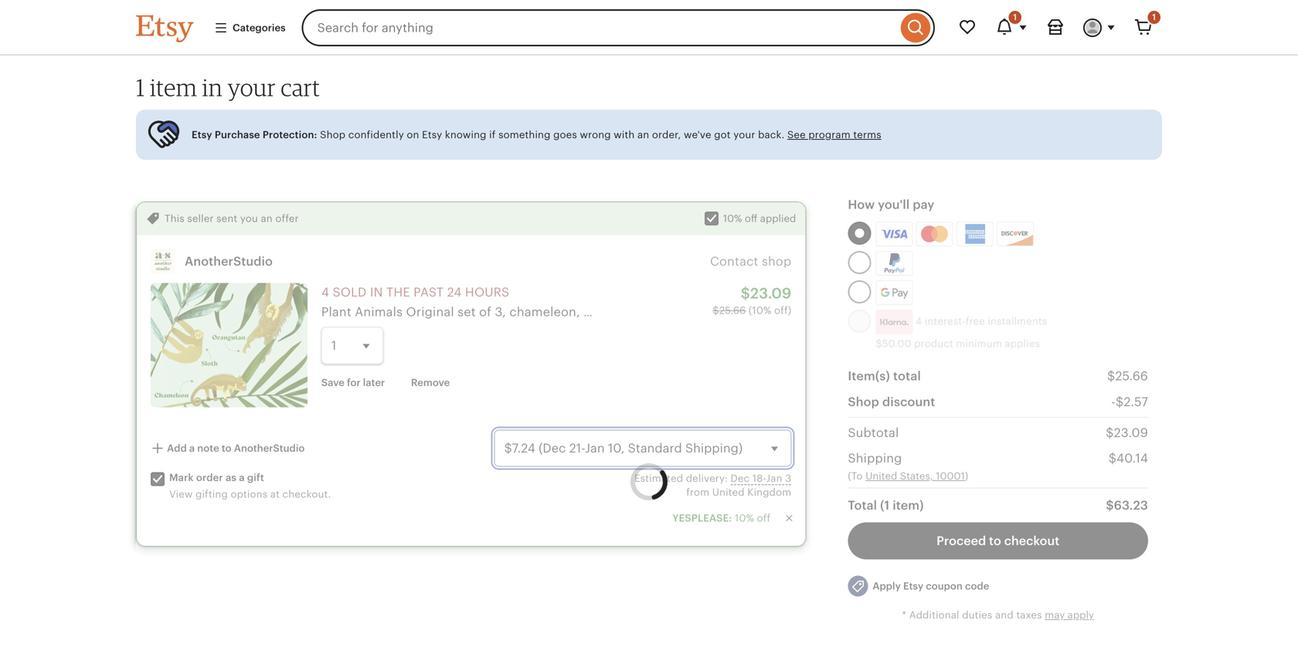 Task type: locate. For each thing, give the bounding box(es) containing it.
in
[[202, 73, 223, 102], [370, 286, 383, 299]]

0 vertical spatial 25.66
[[719, 305, 746, 317]]

1 horizontal spatial etsy
[[422, 129, 442, 141]]

taxes
[[1017, 610, 1043, 622]]

25.66
[[719, 305, 746, 317], [1116, 370, 1149, 383]]

american express image
[[959, 224, 992, 244]]

$ 63.23
[[1106, 499, 1149, 513]]

visa image
[[881, 227, 908, 241]]

checkout.
[[283, 489, 331, 500]]

0 vertical spatial your
[[228, 73, 276, 102]]

0 horizontal spatial an
[[261, 213, 273, 225]]

1 vertical spatial 10%
[[735, 513, 754, 524]]

18-
[[753, 473, 766, 485]]

confidently
[[348, 129, 404, 141]]

0 horizontal spatial 4
[[321, 286, 329, 299]]

from
[[687, 487, 710, 499]]

1 horizontal spatial 25.66
[[1116, 370, 1149, 383]]

25.66 up - $ 2.57
[[1116, 370, 1149, 383]]

4 left sold
[[321, 286, 329, 299]]

categories
[[233, 22, 286, 34]]

23.09 up the (10%
[[751, 285, 792, 302]]

0 horizontal spatial 25.66
[[719, 305, 746, 317]]

$ for $ 23.09 $ 25.66 (10% off)
[[741, 285, 751, 302]]

0 horizontal spatial your
[[228, 73, 276, 102]]

1 vertical spatial 25.66
[[1116, 370, 1149, 383]]

0 horizontal spatial in
[[202, 73, 223, 102]]

program
[[809, 129, 851, 141]]

1 vertical spatial shop
[[848, 395, 880, 409]]

sent
[[217, 213, 238, 225]]

0 horizontal spatial etsy
[[192, 129, 212, 141]]

applied
[[760, 213, 796, 225]]

plant animals original set of 3, chameleon, sloth and orangutan trio, cute plant gift image
[[151, 283, 308, 408]]

subtotal
[[848, 426, 899, 440]]

$ 23.09
[[1106, 426, 1149, 440]]

this
[[165, 213, 185, 225]]

0 vertical spatial in
[[202, 73, 223, 102]]

your
[[228, 73, 276, 102], [734, 129, 756, 141]]

united inside estimated delivery: dec 18-jan 3 from united kingdom
[[713, 487, 745, 499]]

your right got
[[734, 129, 756, 141]]

0 horizontal spatial 23.09
[[751, 285, 792, 302]]

etsy
[[192, 129, 212, 141], [422, 129, 442, 141]]

duties
[[963, 610, 993, 622]]

0 vertical spatial 23.09
[[751, 285, 792, 302]]

1
[[1014, 12, 1017, 22], [1153, 12, 1156, 22], [136, 73, 145, 102]]

- $ 2.57
[[1112, 395, 1149, 409]]

* additional duties and taxes may apply
[[902, 610, 1095, 622]]

4 right pay in 4 installments image
[[916, 316, 922, 327]]

your left the cart
[[228, 73, 276, 102]]

shop right protection:
[[320, 129, 346, 141]]

1 horizontal spatial 23.09
[[1114, 426, 1149, 440]]

$ down $ 40.14
[[1106, 499, 1114, 513]]

$ 25.66
[[1108, 370, 1149, 383]]

23.09 inside $ 23.09 $ 25.66 (10% off)
[[751, 285, 792, 302]]

categories button
[[203, 14, 297, 42]]

1 vertical spatial your
[[734, 129, 756, 141]]

$ for $ 63.23
[[1106, 499, 1114, 513]]

1 horizontal spatial 1
[[1014, 12, 1017, 22]]

etsy right on
[[422, 129, 442, 141]]

1 vertical spatial united
[[713, 487, 745, 499]]

$ 40.14
[[1109, 452, 1149, 466]]

purchase
[[215, 129, 260, 141]]

applies
[[1005, 338, 1041, 350]]

discover image
[[998, 225, 1035, 248]]

10% down kingdom in the right bottom of the page
[[735, 513, 754, 524]]

view
[[169, 489, 193, 500]]

we've
[[684, 129, 712, 141]]

1 item in your cart
[[136, 73, 320, 102]]

$ down "-"
[[1106, 426, 1114, 440]]

minimum
[[956, 338, 1003, 350]]

$ up the (10%
[[741, 285, 751, 302]]

mark
[[169, 472, 194, 484]]

shop down item(s)
[[848, 395, 880, 409]]

sold
[[333, 286, 367, 299]]

0 vertical spatial united
[[866, 471, 898, 482]]

an right you
[[261, 213, 273, 225]]

past
[[414, 286, 444, 299]]

proceed to checkout
[[937, 535, 1060, 548]]

0 horizontal spatial shop
[[320, 129, 346, 141]]

pay
[[913, 198, 935, 212]]

1 horizontal spatial 4
[[916, 316, 922, 327]]

1 horizontal spatial your
[[734, 129, 756, 141]]

united states, 10001 button
[[866, 469, 965, 484]]

how
[[848, 198, 875, 212]]

how you'll pay
[[848, 198, 935, 212]]

0 vertical spatial an
[[638, 129, 650, 141]]

with
[[614, 129, 635, 141]]

something
[[499, 129, 551, 141]]

(to united states, 10001 )
[[848, 471, 969, 482]]

0 vertical spatial 4
[[321, 286, 329, 299]]

terms
[[854, 129, 882, 141]]

in for your
[[202, 73, 223, 102]]

$ down $ 23.09 at the bottom of page
[[1109, 452, 1117, 466]]

1 vertical spatial 4
[[916, 316, 922, 327]]

1 vertical spatial in
[[370, 286, 383, 299]]

an
[[638, 129, 650, 141], [261, 213, 273, 225]]

4 sold in the past 24 hours
[[321, 286, 510, 299]]

an right with
[[638, 129, 650, 141]]

estimated delivery: dec 18-jan 3 from united kingdom
[[635, 473, 792, 499]]

item
[[150, 73, 197, 102]]

in left the
[[370, 286, 383, 299]]

None search field
[[302, 9, 935, 46]]

mark order as a gift view gifting options at checkout.
[[169, 472, 331, 500]]

gift
[[247, 472, 264, 484]]

1 vertical spatial 23.09
[[1114, 426, 1149, 440]]

1 inside dropdown button
[[1014, 12, 1017, 22]]

24
[[447, 286, 462, 299]]

total
[[848, 499, 877, 513]]

23.09
[[751, 285, 792, 302], [1114, 426, 1149, 440]]

$
[[741, 285, 751, 302], [713, 305, 719, 317], [1108, 370, 1116, 383], [1116, 395, 1124, 409], [1106, 426, 1114, 440], [1109, 452, 1117, 466], [1106, 499, 1114, 513]]

1 horizontal spatial in
[[370, 286, 383, 299]]

23.09 up 40.14
[[1114, 426, 1149, 440]]

in right item
[[202, 73, 223, 102]]

10%
[[723, 213, 742, 225], [735, 513, 754, 524]]

10% left applied
[[723, 213, 742, 225]]

23.09 for $ 23.09
[[1114, 426, 1149, 440]]

4 interest-free installments
[[913, 316, 1048, 327]]

25.66 left the (10%
[[719, 305, 746, 317]]

got
[[714, 129, 731, 141]]

anotherstudio image
[[151, 249, 175, 274]]

off left applied
[[745, 213, 758, 225]]

united down shipping
[[866, 471, 898, 482]]

$ up "-"
[[1108, 370, 1116, 383]]

0 horizontal spatial united
[[713, 487, 745, 499]]

checkout
[[1005, 535, 1060, 548]]

this seller sent you an offer
[[165, 213, 299, 225]]

estimated
[[635, 473, 683, 485]]

off down kingdom in the right bottom of the page
[[757, 513, 771, 524]]

$ for $ 23.09
[[1106, 426, 1114, 440]]

protection:
[[263, 129, 317, 141]]

interest-
[[925, 316, 966, 327]]

united down dec
[[713, 487, 745, 499]]

knowing
[[445, 129, 487, 141]]

etsy left purchase
[[192, 129, 212, 141]]

united
[[866, 471, 898, 482], [713, 487, 745, 499]]

you
[[240, 213, 258, 225]]

40.14
[[1117, 452, 1149, 466]]



Task type: vqa. For each thing, say whether or not it's contained in the screenshot.


Task type: describe. For each thing, give the bounding box(es) containing it.
may
[[1045, 610, 1065, 622]]

additional
[[910, 610, 960, 622]]

23.09 for $ 23.09 $ 25.66 (10% off)
[[751, 285, 792, 302]]

4 for 4 sold in the past 24 hours
[[321, 286, 329, 299]]

$50.00 product minimum applies
[[876, 338, 1041, 350]]

hours
[[465, 286, 510, 299]]

10% off applied
[[723, 213, 796, 225]]

and
[[996, 610, 1014, 622]]

(10%
[[749, 305, 772, 317]]

google pay image
[[877, 282, 912, 305]]

back.
[[758, 129, 785, 141]]

at
[[270, 489, 280, 500]]

item(s)
[[848, 370, 890, 384]]

$ for $ 25.66
[[1108, 370, 1116, 383]]

paypal image
[[878, 254, 911, 274]]

may apply button
[[1045, 609, 1095, 623]]

$ 23.09 $ 25.66 (10% off)
[[713, 285, 792, 317]]

none search field inside categories banner
[[302, 9, 935, 46]]

25.66 inside $ 23.09 $ 25.66 (10% off)
[[719, 305, 746, 317]]

1 etsy from the left
[[192, 129, 212, 141]]

gifting
[[196, 489, 228, 500]]

if
[[489, 129, 496, 141]]

(to
[[848, 471, 863, 482]]

seller
[[187, 213, 214, 225]]

0 vertical spatial 10%
[[723, 213, 742, 225]]

options
[[231, 489, 268, 500]]

categories banner
[[108, 0, 1190, 56]]

shop discount
[[848, 395, 936, 409]]

you'll
[[878, 198, 910, 212]]

product
[[915, 338, 954, 350]]

see
[[788, 129, 806, 141]]

2 horizontal spatial 1
[[1153, 12, 1156, 22]]

free
[[966, 316, 985, 327]]

dec 18-jan 3 link
[[731, 473, 792, 485]]

$ left the (10%
[[713, 305, 719, 317]]

the
[[387, 286, 410, 299]]

pay in 4 installments image
[[876, 310, 913, 335]]

see program terms link
[[788, 129, 882, 141]]

1 vertical spatial an
[[261, 213, 273, 225]]

item(s) total
[[848, 370, 921, 384]]

1 horizontal spatial united
[[866, 471, 898, 482]]

proceed
[[937, 535, 986, 548]]

$ for $ 40.14
[[1109, 452, 1117, 466]]

apply
[[1068, 610, 1095, 622]]

1 button
[[986, 9, 1037, 46]]

item)
[[893, 499, 924, 513]]

2.57
[[1124, 395, 1149, 409]]

delivery:
[[686, 473, 728, 485]]

discount
[[883, 395, 936, 409]]

*
[[902, 610, 907, 622]]

total
[[894, 370, 921, 384]]

off)
[[775, 305, 792, 317]]

0 vertical spatial shop
[[320, 129, 346, 141]]

jan
[[766, 473, 783, 485]]

shipping
[[848, 452, 903, 466]]

on
[[407, 129, 419, 141]]

dec
[[731, 473, 750, 485]]

1 vertical spatial off
[[757, 513, 771, 524]]

10001
[[936, 471, 965, 482]]

offer
[[276, 213, 299, 225]]

order
[[196, 472, 223, 484]]

1 horizontal spatial shop
[[848, 395, 880, 409]]

$ down $ 25.66
[[1116, 395, 1124, 409]]

)
[[965, 471, 969, 482]]

kingdom
[[748, 487, 792, 499]]

3
[[786, 473, 792, 485]]

4 for 4 interest-free installments
[[916, 316, 922, 327]]

as
[[226, 472, 236, 484]]

(1
[[881, 499, 890, 513]]

a
[[239, 472, 245, 484]]

in for the
[[370, 286, 383, 299]]

to
[[989, 535, 1002, 548]]

0 vertical spatial off
[[745, 213, 758, 225]]

63.23
[[1114, 499, 1149, 513]]

states,
[[900, 471, 934, 482]]

2 etsy from the left
[[422, 129, 442, 141]]

total (1 item)
[[848, 499, 924, 513]]

0 horizontal spatial 1
[[136, 73, 145, 102]]

1 horizontal spatial an
[[638, 129, 650, 141]]

proceed to checkout button
[[848, 523, 1149, 560]]

Search for anything text field
[[302, 9, 897, 46]]

yesplease: 10% off
[[673, 513, 771, 524]]

$50.00
[[876, 338, 912, 350]]

mastercard image
[[919, 224, 951, 244]]

cart
[[281, 73, 320, 102]]

order,
[[652, 129, 681, 141]]

1 link
[[1125, 9, 1163, 46]]



